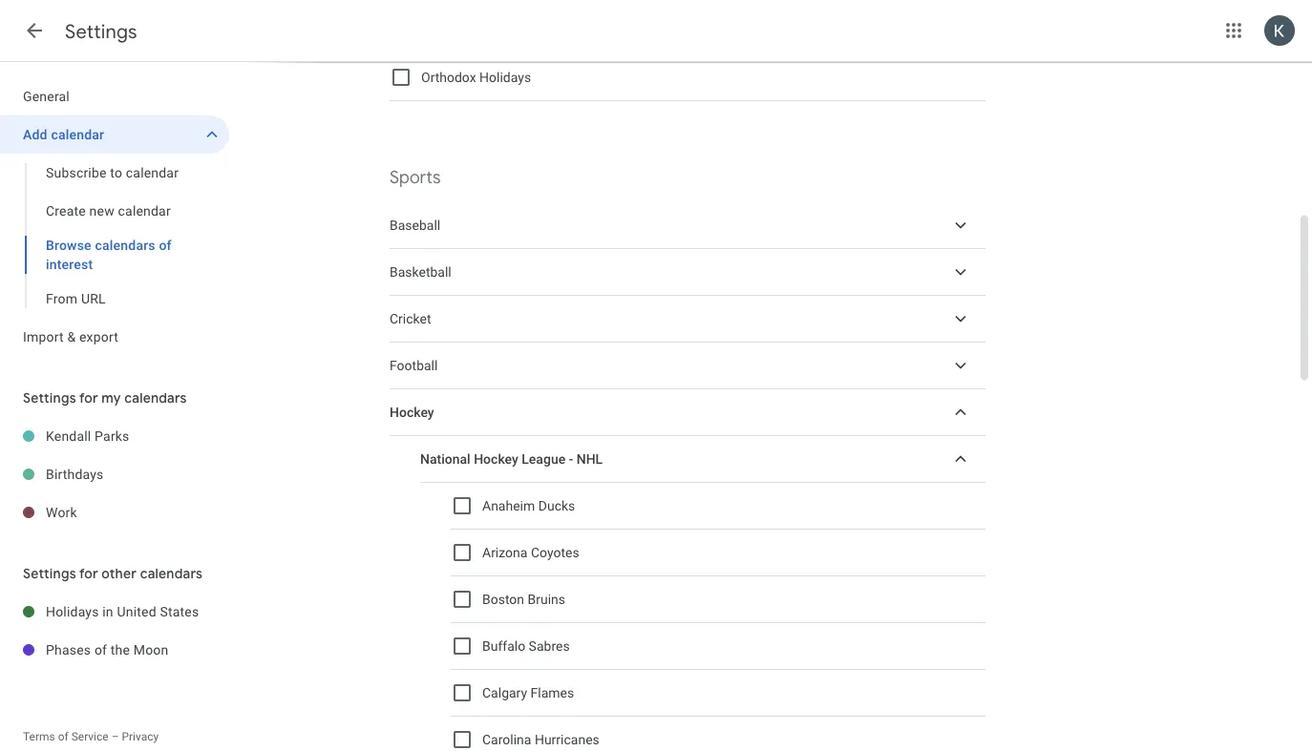 Task type: describe. For each thing, give the bounding box(es) containing it.
baseball
[[390, 218, 441, 233]]

import
[[23, 329, 64, 345]]

nhl
[[577, 452, 603, 467]]

interest
[[46, 257, 93, 272]]

national
[[420, 452, 471, 467]]

kendall parks tree item
[[0, 417, 229, 456]]

anaheim ducks
[[482, 498, 575, 514]]

football
[[390, 358, 438, 374]]

from url
[[46, 291, 106, 307]]

football tree item
[[390, 343, 986, 390]]

work tree item
[[0, 494, 229, 532]]

kendall
[[46, 428, 91, 444]]

other
[[102, 566, 137, 583]]

arizona
[[482, 545, 528, 561]]

phases of the moon tree item
[[0, 631, 229, 670]]

add calendar
[[23, 127, 104, 142]]

birthdays
[[46, 467, 104, 482]]

terms
[[23, 731, 55, 744]]

of for moon
[[94, 642, 107, 658]]

terms of service link
[[23, 731, 109, 744]]

of for –
[[58, 731, 68, 744]]

hurricanes
[[535, 733, 600, 748]]

cricket tree item
[[390, 296, 986, 343]]

anaheim
[[482, 498, 535, 514]]

settings for my calendars tree
[[0, 417, 229, 532]]

settings for other calendars
[[23, 566, 203, 583]]

work link
[[46, 494, 229, 532]]

calendars for other
[[140, 566, 203, 583]]

group containing subscribe to calendar
[[0, 154, 229, 318]]

orthodox holidays
[[421, 70, 531, 85]]

export
[[79, 329, 119, 345]]

phases of the moon
[[46, 642, 169, 658]]

orthodox
[[421, 70, 476, 85]]

settings for settings for my calendars
[[23, 390, 76, 407]]

baseball tree item
[[390, 203, 986, 249]]

terms of service – privacy
[[23, 731, 159, 744]]

holidays in united states
[[46, 604, 199, 620]]

settings for other calendars tree
[[0, 593, 229, 670]]

sabres
[[529, 639, 570, 655]]

subscribe to calendar
[[46, 165, 179, 181]]

for for other
[[79, 566, 98, 583]]

settings heading
[[65, 19, 137, 43]]

holidays in united states link
[[46, 593, 229, 631]]

to
[[110, 165, 122, 181]]

from
[[46, 291, 78, 307]]

calgary
[[482, 686, 527, 701]]

add calendar tree item
[[0, 116, 229, 154]]

carolina hurricanes
[[482, 733, 600, 748]]

browse calendars of interest
[[46, 237, 172, 272]]

calendars for my
[[124, 390, 187, 407]]

create new calendar
[[46, 203, 171, 219]]

sports
[[390, 167, 441, 189]]

basketball
[[390, 264, 452, 280]]

calendar inside "tree item"
[[51, 127, 104, 142]]

in
[[102, 604, 114, 620]]

basketball tree item
[[390, 249, 986, 296]]

settings for settings for other calendars
[[23, 566, 76, 583]]



Task type: vqa. For each thing, say whether or not it's contained in the screenshot.
'Dialog'
no



Task type: locate. For each thing, give the bounding box(es) containing it.
0 vertical spatial settings
[[65, 19, 137, 43]]

import & export
[[23, 329, 119, 345]]

of down create new calendar
[[159, 237, 172, 253]]

buffalo sabres
[[482, 639, 570, 655]]

of right terms
[[58, 731, 68, 744]]

add
[[23, 127, 48, 142]]

calendars right my
[[124, 390, 187, 407]]

for left my
[[79, 390, 98, 407]]

settings
[[65, 19, 137, 43], [23, 390, 76, 407], [23, 566, 76, 583]]

2 vertical spatial of
[[58, 731, 68, 744]]

browse
[[46, 237, 92, 253]]

of inside browse calendars of interest
[[159, 237, 172, 253]]

calendars up states
[[140, 566, 203, 583]]

settings for my calendars
[[23, 390, 187, 407]]

2 vertical spatial settings
[[23, 566, 76, 583]]

national hockey league - nhl
[[420, 452, 603, 467]]

my
[[102, 390, 121, 407]]

phases of the moon link
[[46, 631, 229, 670]]

calgary flames
[[482, 686, 574, 701]]

of
[[159, 237, 172, 253], [94, 642, 107, 658], [58, 731, 68, 744]]

0 horizontal spatial hockey
[[390, 405, 434, 421]]

national hockey league - nhl tree item
[[420, 437, 986, 483]]

0 vertical spatial calendar
[[51, 127, 104, 142]]

0 horizontal spatial of
[[58, 731, 68, 744]]

boston bruins
[[482, 592, 566, 608]]

&
[[67, 329, 76, 345]]

2 vertical spatial calendar
[[118, 203, 171, 219]]

the
[[111, 642, 130, 658]]

–
[[111, 731, 119, 744]]

holidays
[[480, 70, 531, 85], [46, 604, 99, 620]]

coyotes
[[531, 545, 580, 561]]

ducks
[[539, 498, 575, 514]]

kendall parks
[[46, 428, 129, 444]]

hockey
[[390, 405, 434, 421], [474, 452, 519, 467]]

calendars
[[95, 237, 155, 253], [124, 390, 187, 407], [140, 566, 203, 583]]

holidays right orthodox
[[480, 70, 531, 85]]

0 vertical spatial hockey
[[390, 405, 434, 421]]

of inside the phases of the moon link
[[94, 642, 107, 658]]

new
[[89, 203, 115, 219]]

privacy
[[122, 731, 159, 744]]

calendar right to
[[126, 165, 179, 181]]

hockey tree item
[[390, 390, 986, 437]]

hockey left the league
[[474, 452, 519, 467]]

buffalo
[[482, 639, 526, 655]]

service
[[71, 731, 109, 744]]

1 vertical spatial holidays
[[46, 604, 99, 620]]

holidays in united states tree item
[[0, 593, 229, 631]]

tree containing general
[[0, 77, 229, 356]]

1 vertical spatial calendar
[[126, 165, 179, 181]]

phases
[[46, 642, 91, 658]]

birthdays link
[[46, 456, 229, 494]]

calendars down create new calendar
[[95, 237, 155, 253]]

1 vertical spatial settings
[[23, 390, 76, 407]]

for for my
[[79, 390, 98, 407]]

bruins
[[528, 592, 566, 608]]

2 vertical spatial calendars
[[140, 566, 203, 583]]

settings down 'work'
[[23, 566, 76, 583]]

create
[[46, 203, 86, 219]]

calendar for subscribe to calendar
[[126, 165, 179, 181]]

go back image
[[23, 19, 46, 42]]

-
[[569, 452, 573, 467]]

arizona coyotes
[[482, 545, 580, 561]]

0 vertical spatial for
[[79, 390, 98, 407]]

0 vertical spatial of
[[159, 237, 172, 253]]

moon
[[134, 642, 169, 658]]

calendars inside browse calendars of interest
[[95, 237, 155, 253]]

settings right go back icon
[[65, 19, 137, 43]]

1 for from the top
[[79, 390, 98, 407]]

1 horizontal spatial holidays
[[480, 70, 531, 85]]

holidays left "in"
[[46, 604, 99, 620]]

settings for settings
[[65, 19, 137, 43]]

1 vertical spatial calendars
[[124, 390, 187, 407]]

calendar right new
[[118, 203, 171, 219]]

settings up kendall
[[23, 390, 76, 407]]

0 vertical spatial holidays
[[480, 70, 531, 85]]

united
[[117, 604, 156, 620]]

url
[[81, 291, 106, 307]]

work
[[46, 505, 77, 521]]

subscribe
[[46, 165, 107, 181]]

0 horizontal spatial holidays
[[46, 604, 99, 620]]

0 vertical spatial calendars
[[95, 237, 155, 253]]

of left 'the'
[[94, 642, 107, 658]]

2 horizontal spatial of
[[159, 237, 172, 253]]

privacy link
[[122, 731, 159, 744]]

states
[[160, 604, 199, 620]]

calendar
[[51, 127, 104, 142], [126, 165, 179, 181], [118, 203, 171, 219]]

1 vertical spatial hockey
[[474, 452, 519, 467]]

league
[[522, 452, 566, 467]]

boston
[[482, 592, 525, 608]]

hockey down football on the left top
[[390, 405, 434, 421]]

calendar up the subscribe
[[51, 127, 104, 142]]

calendar for create new calendar
[[118, 203, 171, 219]]

tree
[[0, 77, 229, 356]]

1 horizontal spatial hockey
[[474, 452, 519, 467]]

group
[[0, 154, 229, 318]]

parks
[[95, 428, 129, 444]]

for left other
[[79, 566, 98, 583]]

flames
[[531, 686, 574, 701]]

holidays inside tree item
[[46, 604, 99, 620]]

2 for from the top
[[79, 566, 98, 583]]

1 vertical spatial for
[[79, 566, 98, 583]]

general
[[23, 88, 70, 104]]

carolina
[[482, 733, 532, 748]]

1 horizontal spatial of
[[94, 642, 107, 658]]

birthdays tree item
[[0, 456, 229, 494]]

for
[[79, 390, 98, 407], [79, 566, 98, 583]]

cricket
[[390, 311, 431, 327]]

1 vertical spatial of
[[94, 642, 107, 658]]



